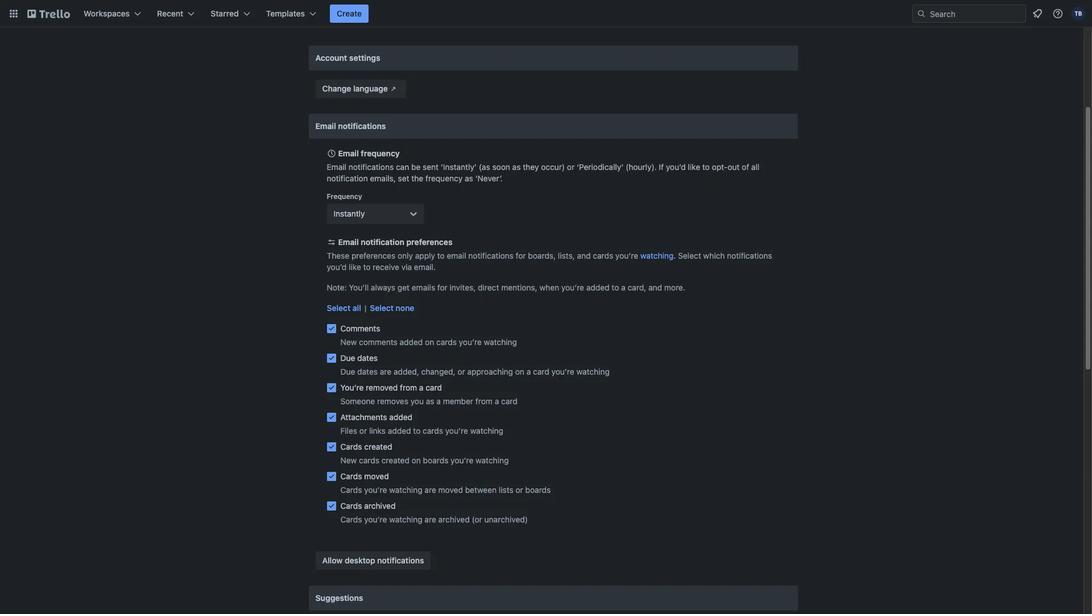 Task type: describe. For each thing, give the bounding box(es) containing it.
dates for due dates
[[357, 353, 378, 363]]

1 horizontal spatial for
[[516, 251, 526, 260]]

via
[[401, 262, 412, 272]]

settings
[[349, 53, 380, 63]]

opt-
[[712, 162, 728, 172]]

desktop
[[345, 556, 375, 565]]

starred button
[[204, 5, 257, 23]]

approaching
[[467, 367, 513, 377]]

1 vertical spatial and
[[648, 283, 662, 292]]

1 horizontal spatial select
[[370, 303, 394, 313]]

recent button
[[150, 5, 202, 23]]

to inside email notifications can be sent 'instantly' (as soon as they occur) or 'periodically' (hourly). if you'd like to opt-out of all notification emails, set the frequency as 'never'.
[[702, 162, 710, 172]]

email for email frequency
[[338, 148, 359, 158]]

like inside email notifications can be sent 'instantly' (as soon as they occur) or 'periodically' (hourly). if you'd like to opt-out of all notification emails, set the frequency as 'never'.
[[688, 162, 700, 172]]

boards,
[[528, 251, 556, 260]]

instantly
[[334, 209, 365, 218]]

or right lists on the bottom left
[[516, 485, 523, 495]]

added up added,
[[400, 337, 423, 347]]

card,
[[628, 283, 646, 292]]

if
[[659, 162, 664, 172]]

dates for due dates are added, changed, or approaching on a card you're watching
[[357, 367, 378, 377]]

notifications up direct
[[468, 251, 514, 260]]

you'll
[[349, 283, 369, 292]]

a down approaching
[[495, 396, 499, 406]]

cards created
[[340, 442, 392, 452]]

email for email notifications can be sent 'instantly' (as soon as they occur) or 'periodically' (hourly). if you'd like to opt-out of all notification emails, set the frequency as 'never'.
[[327, 162, 346, 172]]

cards for cards you're watching are moved between lists or boards
[[340, 485, 362, 495]]

(or
[[472, 515, 482, 524]]

note:
[[327, 283, 347, 292]]

files or links added to cards you're watching
[[340, 426, 503, 436]]

you're removed from a card
[[340, 383, 442, 392]]

frequency inside email notifications can be sent 'instantly' (as soon as they occur) or 'periodically' (hourly). if you'd like to opt-out of all notification emails, set the frequency as 'never'.
[[425, 173, 463, 183]]

you
[[410, 396, 424, 406]]

sent
[[423, 162, 439, 172]]

the
[[411, 173, 423, 183]]

can
[[396, 162, 409, 172]]

frequency
[[327, 192, 362, 201]]

or right changed,
[[458, 367, 465, 377]]

starred
[[211, 9, 239, 18]]

comments
[[340, 324, 380, 333]]

attachments added
[[340, 412, 412, 422]]

of
[[742, 162, 749, 172]]

change
[[322, 84, 351, 93]]

account settings
[[315, 53, 380, 63]]

a right approaching
[[527, 367, 531, 377]]

allow desktop notifications
[[322, 556, 424, 565]]

email.
[[414, 262, 436, 272]]

change language
[[322, 84, 388, 93]]

watching link
[[640, 251, 674, 260]]

language
[[353, 84, 388, 93]]

you'd inside email notifications can be sent 'instantly' (as soon as they occur) or 'periodically' (hourly). if you'd like to opt-out of all notification emails, set the frequency as 'never'.
[[666, 162, 686, 172]]

0 vertical spatial moved
[[364, 472, 389, 481]]

emails
[[412, 283, 435, 292]]

be
[[411, 162, 421, 172]]

|
[[364, 303, 366, 313]]

only
[[398, 251, 413, 260]]

0 horizontal spatial select
[[327, 303, 350, 313]]

new comments added on cards you're watching
[[340, 337, 517, 347]]

new for new comments added on cards you're watching
[[340, 337, 357, 347]]

these preferences only apply to email notifications for boards, lists, and cards you're watching
[[327, 251, 674, 260]]

a left member
[[436, 396, 441, 406]]

2 vertical spatial card
[[501, 396, 517, 406]]

to left email
[[437, 251, 445, 260]]

changed,
[[421, 367, 455, 377]]

email notifications
[[315, 121, 386, 131]]

. select which notifications you'd like to receive via email.
[[327, 251, 772, 272]]

due dates
[[340, 353, 378, 363]]

2 vertical spatial as
[[426, 396, 434, 406]]

you'd inside . select which notifications you'd like to receive via email.
[[327, 262, 347, 272]]

cards up changed,
[[436, 337, 457, 347]]

workspaces button
[[77, 5, 148, 23]]

notifications up the email frequency
[[338, 121, 386, 131]]

occur)
[[541, 162, 565, 172]]

or down 'attachments'
[[359, 426, 367, 436]]

tyler black (tylerblack440) image
[[1072, 7, 1085, 20]]

0 vertical spatial preferences
[[406, 237, 452, 247]]

out
[[728, 162, 740, 172]]

sm image
[[388, 83, 399, 94]]

on for cards
[[425, 337, 434, 347]]

0 notifications image
[[1031, 7, 1044, 20]]

allow desktop notifications link
[[315, 552, 431, 570]]

0 horizontal spatial frequency
[[361, 148, 400, 158]]

unarchived)
[[484, 515, 528, 524]]

email for email notification preferences
[[338, 237, 359, 247]]

member
[[443, 396, 473, 406]]

or inside email notifications can be sent 'instantly' (as soon as they occur) or 'periodically' (hourly). if you'd like to opt-out of all notification emails, set the frequency as 'never'.
[[567, 162, 575, 172]]

always
[[371, 283, 395, 292]]

cards for cards you're watching are archived (or unarchived)
[[340, 515, 362, 524]]

cards down cards created
[[359, 456, 379, 465]]

due dates are added, changed, or approaching on a card you're watching
[[340, 367, 610, 377]]

suggestions
[[315, 593, 363, 603]]

emails,
[[370, 173, 396, 183]]

0 horizontal spatial for
[[437, 283, 448, 292]]

2 horizontal spatial on
[[515, 367, 524, 377]]

back to home image
[[27, 5, 70, 23]]

files
[[340, 426, 357, 436]]

on for boards
[[412, 456, 421, 465]]

cards you're watching are moved between lists or boards
[[340, 485, 551, 495]]

due for due dates are added, changed, or approaching on a card you're watching
[[340, 367, 355, 377]]

.
[[674, 251, 676, 260]]

are for cards archived
[[425, 515, 436, 524]]

mentions,
[[501, 283, 537, 292]]

cards for cards moved
[[340, 472, 362, 481]]

1 horizontal spatial boards
[[525, 485, 551, 495]]

lists
[[499, 485, 513, 495]]

someone
[[340, 396, 375, 406]]

select none button
[[370, 303, 414, 314]]

Search field
[[926, 5, 1025, 22]]



Task type: locate. For each thing, give the bounding box(es) containing it.
1 horizontal spatial like
[[688, 162, 700, 172]]

frequency down sent
[[425, 173, 463, 183]]

create button
[[330, 5, 369, 23]]

archived down cards moved at the bottom of the page
[[364, 501, 396, 511]]

a
[[621, 283, 625, 292], [527, 367, 531, 377], [419, 383, 423, 392], [436, 396, 441, 406], [495, 396, 499, 406]]

preferences up receive
[[351, 251, 395, 260]]

0 vertical spatial all
[[751, 162, 759, 172]]

notification up frequency on the top left
[[327, 173, 368, 183]]

0 vertical spatial created
[[364, 442, 392, 452]]

select right .
[[678, 251, 701, 260]]

0 horizontal spatial archived
[[364, 501, 396, 511]]

card right approaching
[[533, 367, 549, 377]]

soon
[[492, 162, 510, 172]]

0 vertical spatial are
[[380, 367, 391, 377]]

1 vertical spatial moved
[[438, 485, 463, 495]]

cards for cards created
[[340, 442, 362, 452]]

due
[[340, 353, 355, 363], [340, 367, 355, 377]]

select down note:
[[327, 303, 350, 313]]

0 horizontal spatial like
[[349, 262, 361, 272]]

'instantly'
[[441, 162, 477, 172]]

cards archived
[[340, 501, 396, 511]]

to left receive
[[363, 262, 371, 272]]

notification
[[327, 173, 368, 183], [361, 237, 404, 247]]

boards up cards you're watching are moved between lists or boards
[[423, 456, 448, 465]]

1 horizontal spatial as
[[465, 173, 473, 183]]

open information menu image
[[1052, 8, 1064, 19]]

are down cards you're watching are moved between lists or boards
[[425, 515, 436, 524]]

and right the lists,
[[577, 251, 591, 260]]

moved left between
[[438, 485, 463, 495]]

new cards created on boards you're watching
[[340, 456, 509, 465]]

card up someone removes you as a member from a card
[[426, 383, 442, 392]]

to
[[702, 162, 710, 172], [437, 251, 445, 260], [363, 262, 371, 272], [612, 283, 619, 292], [413, 426, 421, 436]]

0 horizontal spatial all
[[353, 303, 361, 313]]

0 vertical spatial for
[[516, 251, 526, 260]]

1 vertical spatial on
[[515, 367, 524, 377]]

0 vertical spatial new
[[340, 337, 357, 347]]

1 horizontal spatial you'd
[[666, 162, 686, 172]]

email frequency
[[338, 148, 400, 158]]

direct
[[478, 283, 499, 292]]

moved up cards archived
[[364, 472, 389, 481]]

0 vertical spatial and
[[577, 251, 591, 260]]

(hourly).
[[626, 162, 657, 172]]

are for cards moved
[[425, 485, 436, 495]]

new for new cards created on boards you're watching
[[340, 456, 357, 465]]

2 vertical spatial are
[[425, 515, 436, 524]]

0 horizontal spatial and
[[577, 251, 591, 260]]

1 vertical spatial card
[[426, 383, 442, 392]]

all inside email notifications can be sent 'instantly' (as soon as they occur) or 'periodically' (hourly). if you'd like to opt-out of all notification emails, set the frequency as 'never'.
[[751, 162, 759, 172]]

1 vertical spatial frequency
[[425, 173, 463, 183]]

for right emails
[[437, 283, 448, 292]]

you'd down these
[[327, 262, 347, 272]]

all left |
[[353, 303, 361, 313]]

0 vertical spatial like
[[688, 162, 700, 172]]

2 horizontal spatial card
[[533, 367, 549, 377]]

1 horizontal spatial all
[[751, 162, 759, 172]]

templates
[[266, 9, 305, 18]]

1 vertical spatial notification
[[361, 237, 404, 247]]

0 horizontal spatial moved
[[364, 472, 389, 481]]

allow
[[322, 556, 343, 565]]

watching
[[640, 251, 674, 260], [484, 337, 517, 347], [576, 367, 610, 377], [470, 426, 503, 436], [476, 456, 509, 465], [389, 485, 422, 495], [389, 515, 422, 524]]

or
[[567, 162, 575, 172], [458, 367, 465, 377], [359, 426, 367, 436], [516, 485, 523, 495]]

1 horizontal spatial preferences
[[406, 237, 452, 247]]

1 dates from the top
[[357, 353, 378, 363]]

email down email notifications
[[338, 148, 359, 158]]

0 horizontal spatial boards
[[423, 456, 448, 465]]

are up cards you're watching are archived (or unarchived) at the left
[[425, 485, 436, 495]]

select all button
[[327, 303, 361, 314]]

email notification preferences
[[338, 237, 452, 247]]

attachments
[[340, 412, 387, 422]]

and right "card,"
[[648, 283, 662, 292]]

as down 'instantly' at the left of the page
[[465, 173, 473, 183]]

0 horizontal spatial on
[[412, 456, 421, 465]]

cards right the lists,
[[593, 251, 613, 260]]

are
[[380, 367, 391, 377], [425, 485, 436, 495], [425, 515, 436, 524]]

created down links
[[364, 442, 392, 452]]

2 horizontal spatial as
[[512, 162, 521, 172]]

1 vertical spatial new
[[340, 456, 357, 465]]

1 vertical spatial are
[[425, 485, 436, 495]]

0 vertical spatial as
[[512, 162, 521, 172]]

and
[[577, 251, 591, 260], [648, 283, 662, 292]]

to inside . select which notifications you'd like to receive via email.
[[363, 262, 371, 272]]

email down change on the left top of page
[[315, 121, 336, 131]]

3 cards from the top
[[340, 485, 362, 495]]

1 vertical spatial dates
[[357, 367, 378, 377]]

1 vertical spatial for
[[437, 283, 448, 292]]

notification up receive
[[361, 237, 404, 247]]

you'd right if
[[666, 162, 686, 172]]

cards you're watching are archived (or unarchived)
[[340, 515, 528, 524]]

to down you on the bottom of the page
[[413, 426, 421, 436]]

1 vertical spatial due
[[340, 367, 355, 377]]

to left 'opt-'
[[702, 162, 710, 172]]

on down the files or links added to cards you're watching
[[412, 456, 421, 465]]

like
[[688, 162, 700, 172], [349, 262, 361, 272]]

0 horizontal spatial preferences
[[351, 251, 395, 260]]

1 vertical spatial preferences
[[351, 251, 395, 260]]

none
[[396, 303, 414, 313]]

notifications right desktop
[[377, 556, 424, 565]]

0 vertical spatial due
[[340, 353, 355, 363]]

notifications inside 'link'
[[377, 556, 424, 565]]

notifications down the email frequency
[[349, 162, 394, 172]]

you'd
[[666, 162, 686, 172], [327, 262, 347, 272]]

card down approaching
[[501, 396, 517, 406]]

added left "card,"
[[586, 283, 609, 292]]

0 vertical spatial frequency
[[361, 148, 400, 158]]

notifications inside email notifications can be sent 'instantly' (as soon as they occur) or 'periodically' (hourly). if you'd like to opt-out of all notification emails, set the frequency as 'never'.
[[349, 162, 394, 172]]

email notifications can be sent 'instantly' (as soon as they occur) or 'periodically' (hourly). if you'd like to opt-out of all notification emails, set the frequency as 'never'.
[[327, 162, 759, 183]]

1 vertical spatial you'd
[[327, 262, 347, 272]]

1 horizontal spatial and
[[648, 283, 662, 292]]

created down cards created
[[381, 456, 409, 465]]

email up these
[[338, 237, 359, 247]]

cards down someone removes you as a member from a card
[[423, 426, 443, 436]]

notification inside email notifications can be sent 'instantly' (as soon as they occur) or 'periodically' (hourly). if you'd like to opt-out of all notification emails, set the frequency as 'never'.
[[327, 173, 368, 183]]

select inside . select which notifications you'd like to receive via email.
[[678, 251, 701, 260]]

2 horizontal spatial select
[[678, 251, 701, 260]]

dates down comments
[[357, 353, 378, 363]]

between
[[465, 485, 497, 495]]

lists,
[[558, 251, 575, 260]]

more.
[[664, 283, 685, 292]]

added down removes
[[389, 412, 412, 422]]

preferences up apply
[[406, 237, 452, 247]]

these
[[327, 251, 349, 260]]

2 new from the top
[[340, 456, 357, 465]]

(as
[[479, 162, 490, 172]]

1 horizontal spatial card
[[501, 396, 517, 406]]

like inside . select which notifications you'd like to receive via email.
[[349, 262, 361, 272]]

due for due dates
[[340, 353, 355, 363]]

1 horizontal spatial from
[[475, 396, 493, 406]]

select right |
[[370, 303, 394, 313]]

1 horizontal spatial moved
[[438, 485, 463, 495]]

cards moved
[[340, 472, 389, 481]]

as left they
[[512, 162, 521, 172]]

for
[[516, 251, 526, 260], [437, 283, 448, 292]]

email for email notifications
[[315, 121, 336, 131]]

which
[[703, 251, 725, 260]]

1 vertical spatial from
[[475, 396, 493, 406]]

notifications inside . select which notifications you'd like to receive via email.
[[727, 251, 772, 260]]

account
[[315, 53, 347, 63]]

primary element
[[0, 0, 1092, 27]]

get
[[397, 283, 410, 292]]

0 vertical spatial boards
[[423, 456, 448, 465]]

1 vertical spatial archived
[[438, 515, 470, 524]]

dates
[[357, 353, 378, 363], [357, 367, 378, 377]]

are up removed
[[380, 367, 391, 377]]

templates button
[[259, 5, 323, 23]]

email up frequency on the top left
[[327, 162, 346, 172]]

as
[[512, 162, 521, 172], [465, 173, 473, 183], [426, 396, 434, 406]]

create
[[337, 9, 362, 18]]

1 vertical spatial as
[[465, 173, 473, 183]]

frequency up emails,
[[361, 148, 400, 158]]

when
[[539, 283, 559, 292]]

0 horizontal spatial as
[[426, 396, 434, 406]]

1 horizontal spatial archived
[[438, 515, 470, 524]]

set
[[398, 173, 409, 183]]

0 vertical spatial notification
[[327, 173, 368, 183]]

or right occur) on the top
[[567, 162, 575, 172]]

a up you on the bottom of the page
[[419, 383, 423, 392]]

1 vertical spatial like
[[349, 262, 361, 272]]

added
[[586, 283, 609, 292], [400, 337, 423, 347], [389, 412, 412, 422], [388, 426, 411, 436]]

workspaces
[[84, 9, 130, 18]]

removes
[[377, 396, 408, 406]]

0 horizontal spatial from
[[400, 383, 417, 392]]

notifications right the which
[[727, 251, 772, 260]]

2 due from the top
[[340, 367, 355, 377]]

on right approaching
[[515, 367, 524, 377]]

new
[[340, 337, 357, 347], [340, 456, 357, 465]]

0 vertical spatial on
[[425, 337, 434, 347]]

1 new from the top
[[340, 337, 357, 347]]

4 cards from the top
[[340, 501, 362, 511]]

1 vertical spatial all
[[353, 303, 361, 313]]

2 dates from the top
[[357, 367, 378, 377]]

1 cards from the top
[[340, 442, 362, 452]]

from right member
[[475, 396, 493, 406]]

boards right lists on the bottom left
[[525, 485, 551, 495]]

0 vertical spatial you'd
[[666, 162, 686, 172]]

archived left (or
[[438, 515, 470, 524]]

0 vertical spatial archived
[[364, 501, 396, 511]]

all right of
[[751, 162, 759, 172]]

on up changed,
[[425, 337, 434, 347]]

2 cards from the top
[[340, 472, 362, 481]]

moved
[[364, 472, 389, 481], [438, 485, 463, 495]]

0 vertical spatial from
[[400, 383, 417, 392]]

like left 'opt-'
[[688, 162, 700, 172]]

apply
[[415, 251, 435, 260]]

links
[[369, 426, 386, 436]]

cards
[[340, 442, 362, 452], [340, 472, 362, 481], [340, 485, 362, 495], [340, 501, 362, 511], [340, 515, 362, 524]]

search image
[[917, 9, 926, 18]]

'periodically'
[[577, 162, 623, 172]]

'never'.
[[475, 173, 503, 183]]

0 horizontal spatial you'd
[[327, 262, 347, 272]]

added,
[[394, 367, 419, 377]]

new down comments
[[340, 337, 357, 347]]

added right links
[[388, 426, 411, 436]]

note: you'll always get emails for invites, direct mentions, when you're added to a card, and more.
[[327, 283, 685, 292]]

1 due from the top
[[340, 353, 355, 363]]

card
[[533, 367, 549, 377], [426, 383, 442, 392], [501, 396, 517, 406]]

as right you on the bottom of the page
[[426, 396, 434, 406]]

you're
[[340, 383, 364, 392]]

change language link
[[315, 80, 406, 98]]

someone removes you as a member from a card
[[340, 396, 517, 406]]

dates down due dates
[[357, 367, 378, 377]]

cards for cards archived
[[340, 501, 362, 511]]

0 horizontal spatial card
[[426, 383, 442, 392]]

1 horizontal spatial frequency
[[425, 173, 463, 183]]

email inside email notifications can be sent 'instantly' (as soon as they occur) or 'periodically' (hourly). if you'd like to opt-out of all notification emails, set the frequency as 'never'.
[[327, 162, 346, 172]]

a left "card,"
[[621, 283, 625, 292]]

0 vertical spatial card
[[533, 367, 549, 377]]

email
[[315, 121, 336, 131], [338, 148, 359, 158], [327, 162, 346, 172], [338, 237, 359, 247]]

1 vertical spatial created
[[381, 456, 409, 465]]

you're
[[615, 251, 638, 260], [561, 283, 584, 292], [459, 337, 482, 347], [551, 367, 574, 377], [445, 426, 468, 436], [451, 456, 473, 465], [364, 485, 387, 495], [364, 515, 387, 524]]

from down added,
[[400, 383, 417, 392]]

like down these
[[349, 262, 361, 272]]

comments
[[359, 337, 397, 347]]

they
[[523, 162, 539, 172]]

1 vertical spatial boards
[[525, 485, 551, 495]]

to left "card,"
[[612, 283, 619, 292]]

on
[[425, 337, 434, 347], [515, 367, 524, 377], [412, 456, 421, 465]]

2 vertical spatial on
[[412, 456, 421, 465]]

select all | select none
[[327, 303, 414, 313]]

receive
[[373, 262, 399, 272]]

invites,
[[450, 283, 476, 292]]

1 horizontal spatial on
[[425, 337, 434, 347]]

for left boards,
[[516, 251, 526, 260]]

5 cards from the top
[[340, 515, 362, 524]]

0 vertical spatial dates
[[357, 353, 378, 363]]

new down cards created
[[340, 456, 357, 465]]



Task type: vqa. For each thing, say whether or not it's contained in the screenshot.


